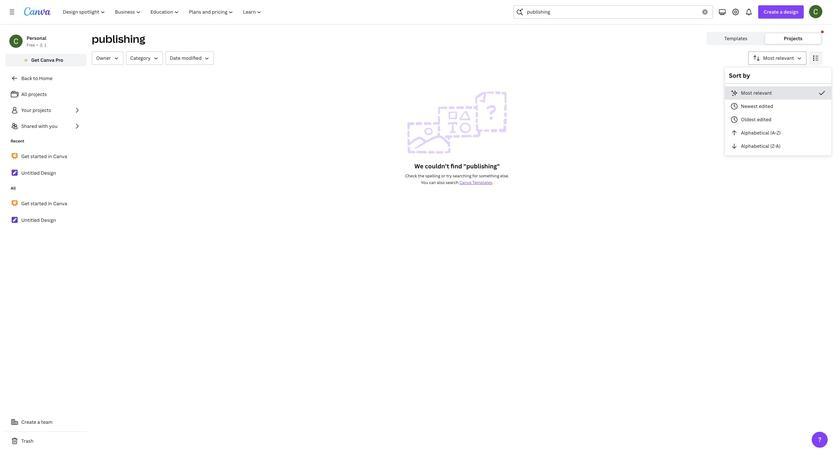 Task type: vqa. For each thing, say whether or not it's contained in the screenshot.
the Creative
no



Task type: locate. For each thing, give the bounding box(es) containing it.
Owner button
[[92, 52, 123, 65]]

create inside dropdown button
[[764, 9, 779, 15]]

0 horizontal spatial relevant
[[754, 90, 772, 96]]

create inside "button"
[[21, 420, 36, 426]]

newest edited
[[741, 103, 774, 109]]

search
[[446, 180, 459, 186]]

canva
[[40, 57, 54, 63], [53, 153, 67, 160], [460, 180, 472, 186], [53, 201, 67, 207]]

0 vertical spatial alphabetical
[[741, 130, 770, 136]]

get started in canva
[[21, 153, 67, 160], [21, 201, 67, 207]]

projects for your projects
[[33, 107, 51, 113]]

most relevant button
[[725, 87, 832, 100]]

relevant up newest edited at the top right of page
[[754, 90, 772, 96]]

newest
[[741, 103, 758, 109]]

2 vertical spatial list
[[5, 197, 87, 228]]

canva inside we couldn't find "publishing" check the spelling or try searching for something else. you can also search canva templates .
[[460, 180, 472, 186]]

2 vertical spatial get
[[21, 201, 29, 207]]

0 vertical spatial started
[[30, 153, 47, 160]]

1 vertical spatial in
[[48, 201, 52, 207]]

sort by list box
[[725, 87, 832, 153]]

0 horizontal spatial most
[[741, 90, 753, 96]]

edited up alphabetical (a-z)
[[757, 116, 772, 123]]

0 vertical spatial all
[[21, 91, 27, 97]]

spelling
[[426, 173, 440, 179]]

1 vertical spatial templates
[[473, 180, 492, 186]]

you
[[421, 180, 428, 186]]

1 vertical spatial get started in canva link
[[5, 197, 87, 211]]

trash link
[[5, 435, 87, 449]]

canva templates link
[[460, 180, 492, 186]]

a inside create a team "button"
[[37, 420, 40, 426]]

create
[[764, 9, 779, 15], [21, 420, 36, 426]]

1 horizontal spatial create
[[764, 9, 779, 15]]

date modified
[[170, 55, 202, 61]]

most relevant down projects
[[764, 55, 795, 61]]

0 vertical spatial templates
[[725, 35, 748, 42]]

most relevant
[[764, 55, 795, 61], [741, 90, 772, 96]]

1 untitled design from the top
[[21, 170, 56, 176]]

oldest edited button
[[725, 113, 832, 126]]

create a design
[[764, 9, 799, 15]]

a left team
[[37, 420, 40, 426]]

also
[[437, 180, 445, 186]]

find
[[451, 162, 462, 170]]

0 vertical spatial design
[[41, 170, 56, 176]]

1 vertical spatial list
[[5, 150, 87, 180]]

or
[[441, 173, 446, 179]]

•
[[36, 42, 38, 48]]

2 design from the top
[[41, 217, 56, 224]]

2 get started in canva link from the top
[[5, 197, 87, 211]]

1
[[44, 42, 46, 48]]

2 in from the top
[[48, 201, 52, 207]]

0 vertical spatial most
[[764, 55, 775, 61]]

1 vertical spatial untitled
[[21, 217, 40, 224]]

shared
[[21, 123, 37, 129]]

projects
[[28, 91, 47, 97], [33, 107, 51, 113]]

0 vertical spatial projects
[[28, 91, 47, 97]]

(a-
[[771, 130, 777, 136]]

team
[[41, 420, 53, 426]]

shared with you link
[[5, 120, 87, 133]]

get inside button
[[31, 57, 39, 63]]

untitled for untitled design "link" associated with second list from the bottom of the page
[[21, 170, 40, 176]]

1 horizontal spatial templates
[[725, 35, 748, 42]]

alphabetical inside 'button'
[[741, 130, 770, 136]]

back to home
[[21, 75, 52, 82]]

most relevant up newest edited at the top right of page
[[741, 90, 772, 96]]

the
[[418, 173, 425, 179]]

1 vertical spatial all
[[11, 186, 16, 191]]

get for 3rd list
[[21, 201, 29, 207]]

all
[[21, 91, 27, 97], [11, 186, 16, 191]]

1 vertical spatial get
[[21, 153, 29, 160]]

create for create a design
[[764, 9, 779, 15]]

get started in canva link
[[5, 150, 87, 164], [5, 197, 87, 211]]

most relevant inside button
[[741, 90, 772, 96]]

1 vertical spatial get started in canva
[[21, 201, 67, 207]]

get
[[31, 57, 39, 63], [21, 153, 29, 160], [21, 201, 29, 207]]

1 started from the top
[[30, 153, 47, 160]]

alphabetical down alphabetical (a-z)
[[741, 143, 770, 149]]

1 vertical spatial untitled design link
[[5, 214, 87, 228]]

home
[[39, 75, 52, 82]]

a)
[[776, 143, 781, 149]]

list
[[5, 88, 87, 133], [5, 150, 87, 180], [5, 197, 87, 228]]

projects down "back to home"
[[28, 91, 47, 97]]

0 horizontal spatial templates
[[473, 180, 492, 186]]

templates
[[725, 35, 748, 42], [473, 180, 492, 186]]

1 vertical spatial untitled design
[[21, 217, 56, 224]]

2 started from the top
[[30, 201, 47, 207]]

untitled design link for 3rd list
[[5, 214, 87, 228]]

1 untitled from the top
[[21, 170, 40, 176]]

a
[[780, 9, 783, 15], [37, 420, 40, 426]]

we couldn't find "publishing" check the spelling or try searching for something else. you can also search canva templates .
[[405, 162, 509, 186]]

create for create a team
[[21, 420, 36, 426]]

2 untitled design link from the top
[[5, 214, 87, 228]]

0 vertical spatial edited
[[759, 103, 774, 109]]

2 get started in canva from the top
[[21, 201, 67, 207]]

0 vertical spatial create
[[764, 9, 779, 15]]

check
[[405, 173, 417, 179]]

design
[[41, 170, 56, 176], [41, 217, 56, 224]]

a inside the create a design dropdown button
[[780, 9, 783, 15]]

create left design
[[764, 9, 779, 15]]

by
[[743, 72, 751, 80]]

most inside the "sort by" button
[[764, 55, 775, 61]]

edited inside button
[[759, 103, 774, 109]]

1 horizontal spatial most
[[764, 55, 775, 61]]

2 untitled design from the top
[[21, 217, 56, 224]]

1 vertical spatial alphabetical
[[741, 143, 770, 149]]

1 design from the top
[[41, 170, 56, 176]]

relevant
[[776, 55, 795, 61], [754, 90, 772, 96]]

create left team
[[21, 420, 36, 426]]

2 untitled from the top
[[21, 217, 40, 224]]

1 alphabetical from the top
[[741, 130, 770, 136]]

0 horizontal spatial a
[[37, 420, 40, 426]]

edited inside button
[[757, 116, 772, 123]]

christina overa image
[[810, 5, 823, 18]]

something
[[479, 173, 500, 179]]

get started in canva link for second list from the bottom of the page
[[5, 150, 87, 164]]

relevant down projects
[[776, 55, 795, 61]]

1 horizontal spatial a
[[780, 9, 783, 15]]

1 list from the top
[[5, 88, 87, 133]]

projects right your
[[33, 107, 51, 113]]

edited
[[759, 103, 774, 109], [757, 116, 772, 123]]

1 vertical spatial create
[[21, 420, 36, 426]]

free •
[[27, 42, 38, 48]]

templates inside we couldn't find "publishing" check the spelling or try searching for something else. you can also search canva templates .
[[473, 180, 492, 186]]

None search field
[[514, 5, 713, 19]]

all projects link
[[5, 88, 87, 101]]

all for all
[[11, 186, 16, 191]]

1 vertical spatial projects
[[33, 107, 51, 113]]

untitled design
[[21, 170, 56, 176], [21, 217, 56, 224]]

1 vertical spatial started
[[30, 201, 47, 207]]

owner
[[96, 55, 111, 61]]

your
[[21, 107, 31, 113]]

edited up oldest edited
[[759, 103, 774, 109]]

all inside all projects link
[[21, 91, 27, 97]]

alphabetical (z-a) option
[[725, 140, 832, 153]]

1 vertical spatial design
[[41, 217, 56, 224]]

1 vertical spatial most relevant
[[741, 90, 772, 96]]

alphabetical inside button
[[741, 143, 770, 149]]

0 vertical spatial in
[[48, 153, 52, 160]]

2 alphabetical from the top
[[741, 143, 770, 149]]

untitled design link
[[5, 166, 87, 180], [5, 214, 87, 228]]

1 get started in canva link from the top
[[5, 150, 87, 164]]

1 vertical spatial a
[[37, 420, 40, 426]]

most
[[764, 55, 775, 61], [741, 90, 753, 96]]

0 vertical spatial a
[[780, 9, 783, 15]]

0 horizontal spatial create
[[21, 420, 36, 426]]

0 vertical spatial untitled design link
[[5, 166, 87, 180]]

1 horizontal spatial relevant
[[776, 55, 795, 61]]

0 vertical spatial untitled
[[21, 170, 40, 176]]

shared with you
[[21, 123, 57, 129]]

0 vertical spatial relevant
[[776, 55, 795, 61]]

with
[[38, 123, 48, 129]]

0 vertical spatial get
[[31, 57, 39, 63]]

date
[[170, 55, 181, 61]]

0 vertical spatial list
[[5, 88, 87, 133]]

0 horizontal spatial all
[[11, 186, 16, 191]]

Search search field
[[527, 6, 699, 18]]

in
[[48, 153, 52, 160], [48, 201, 52, 207]]

1 untitled design link from the top
[[5, 166, 87, 180]]

alphabetical down oldest edited
[[741, 130, 770, 136]]

sort by
[[729, 72, 751, 80]]

newest edited option
[[725, 100, 832, 113]]

a left design
[[780, 9, 783, 15]]

1 vertical spatial most
[[741, 90, 753, 96]]

back
[[21, 75, 32, 82]]

all for all projects
[[21, 91, 27, 97]]

alphabetical (a-z)
[[741, 130, 781, 136]]

0 vertical spatial get started in canva link
[[5, 150, 87, 164]]

1 vertical spatial relevant
[[754, 90, 772, 96]]

1 horizontal spatial all
[[21, 91, 27, 97]]

0 vertical spatial untitled design
[[21, 170, 56, 176]]

edited for newest edited
[[759, 103, 774, 109]]

alphabetical
[[741, 130, 770, 136], [741, 143, 770, 149]]

started
[[30, 153, 47, 160], [30, 201, 47, 207]]

0 vertical spatial get started in canva
[[21, 153, 67, 160]]

0 vertical spatial most relevant
[[764, 55, 795, 61]]

relevant inside the "sort by" button
[[776, 55, 795, 61]]

untitled
[[21, 170, 40, 176], [21, 217, 40, 224]]

1 vertical spatial edited
[[757, 116, 772, 123]]



Task type: describe. For each thing, give the bounding box(es) containing it.
design for untitled design "link" for 3rd list
[[41, 217, 56, 224]]

untitled for untitled design "link" for 3rd list
[[21, 217, 40, 224]]

create a design button
[[759, 5, 804, 19]]

1 get started in canva from the top
[[21, 153, 67, 160]]

your projects
[[21, 107, 51, 113]]

for
[[473, 173, 478, 179]]

Sort by button
[[749, 52, 807, 65]]

1 in from the top
[[48, 153, 52, 160]]

get started in canva link for 3rd list
[[5, 197, 87, 211]]

can
[[429, 180, 436, 186]]

your projects link
[[5, 104, 87, 117]]

free
[[27, 42, 35, 48]]

create a team button
[[5, 416, 87, 430]]

get canva pro
[[31, 57, 63, 63]]

z)
[[777, 130, 781, 136]]

oldest edited option
[[725, 113, 832, 126]]

projects for all projects
[[28, 91, 47, 97]]

publishing
[[92, 32, 145, 46]]

design for untitled design "link" associated with second list from the bottom of the page
[[41, 170, 56, 176]]

list containing all projects
[[5, 88, 87, 133]]

untitled design link for second list from the bottom of the page
[[5, 166, 87, 180]]

couldn't
[[425, 162, 449, 170]]

canva inside button
[[40, 57, 54, 63]]

3 list from the top
[[5, 197, 87, 228]]

oldest edited
[[741, 116, 772, 123]]

Category button
[[126, 52, 163, 65]]

oldest
[[741, 116, 756, 123]]

2 list from the top
[[5, 150, 87, 180]]

get canva pro button
[[5, 54, 87, 67]]

create a team
[[21, 420, 53, 426]]

recent
[[11, 138, 24, 144]]

all projects
[[21, 91, 47, 97]]

"publishing"
[[464, 162, 500, 170]]

category
[[130, 55, 151, 61]]

try
[[447, 173, 452, 179]]

newest edited button
[[725, 100, 832, 113]]

trash
[[21, 439, 33, 445]]

(z-
[[771, 143, 776, 149]]

alphabetical (z-a)
[[741, 143, 781, 149]]

we
[[415, 162, 424, 170]]

alphabetical (a-z) button
[[725, 126, 832, 140]]

most relevant inside the "sort by" button
[[764, 55, 795, 61]]

most inside most relevant button
[[741, 90, 753, 96]]

get for second list from the bottom of the page
[[21, 153, 29, 160]]

a for team
[[37, 420, 40, 426]]

else.
[[501, 173, 509, 179]]

alphabetical for alphabetical (a-z)
[[741, 130, 770, 136]]

projects
[[784, 35, 803, 42]]

Date modified button
[[166, 52, 214, 65]]

pro
[[56, 57, 63, 63]]

you
[[49, 123, 57, 129]]

templates link
[[708, 33, 764, 44]]

relevant inside button
[[754, 90, 772, 96]]

alphabetical (z-a) button
[[725, 140, 832, 153]]

templates inside templates link
[[725, 35, 748, 42]]

searching
[[453, 173, 472, 179]]

edited for oldest edited
[[757, 116, 772, 123]]

alphabetical for alphabetical (z-a)
[[741, 143, 770, 149]]

top level navigation element
[[59, 5, 267, 19]]

.
[[492, 180, 493, 186]]

to
[[33, 75, 38, 82]]

most relevant option
[[725, 87, 832, 100]]

started for second list from the bottom of the page
[[30, 153, 47, 160]]

modified
[[182, 55, 202, 61]]

design
[[784, 9, 799, 15]]

personal
[[27, 35, 46, 41]]

back to home link
[[5, 72, 87, 85]]

started for 3rd list
[[30, 201, 47, 207]]

a for design
[[780, 9, 783, 15]]

sort
[[729, 72, 742, 80]]

alphabetical (a-z) option
[[725, 126, 832, 140]]



